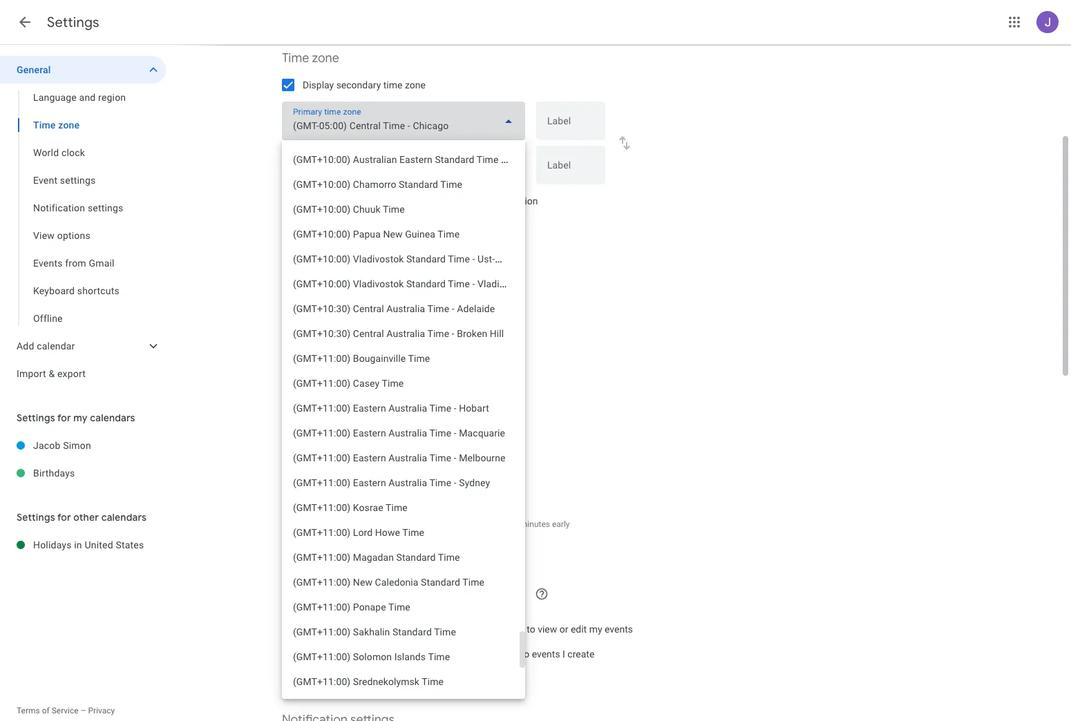 Task type: describe. For each thing, give the bounding box(es) containing it.
holidays in united states
[[33, 540, 144, 551]]

speedy meetings
[[303, 491, 377, 502]]

10
[[509, 520, 518, 529]]

other
[[73, 511, 99, 524]]

add
[[364, 649, 380, 660]]

0 horizontal spatial clock
[[61, 147, 85, 158]]

1 vertical spatial my
[[73, 412, 88, 424]]

30
[[298, 520, 307, 529]]

settings for settings for other calendars
[[17, 511, 55, 524]]

(gmt+11:00) lord howe time option
[[282, 520, 520, 545]]

1 vertical spatial google
[[383, 649, 413, 660]]

to right conferences
[[521, 649, 529, 660]]

settings for settings for my calendars
[[17, 412, 55, 424]]

1 vertical spatial world clock
[[282, 287, 348, 303]]

general tree item
[[0, 56, 166, 84]]

(gmt+11:00) sakhalin standard time option
[[282, 620, 520, 645]]

(gmt+10:30) central australia time - adelaide option
[[282, 296, 520, 321]]

across
[[454, 224, 479, 234]]

default guest permissions
[[287, 546, 384, 556]]

in
[[74, 540, 82, 551]]

location
[[503, 196, 538, 207]]

(gmt+10:00) chuuk time option
[[282, 197, 520, 222]]

1 vertical spatial clock
[[318, 287, 348, 303]]

how
[[349, 224, 365, 234]]

calendar
[[37, 341, 75, 352]]

terms
[[17, 706, 40, 716]]

(gmt+10:00) vladivostok standard time - ust-nera option
[[282, 247, 520, 272]]

1 vertical spatial events
[[532, 649, 560, 660]]

holidays
[[33, 540, 72, 551]]

0 vertical spatial google
[[367, 224, 393, 234]]

view options
[[33, 230, 90, 241]]

go back image
[[17, 14, 33, 30]]

learn
[[282, 224, 303, 234]]

5
[[373, 520, 378, 529]]

for for my
[[57, 412, 71, 424]]

for for other
[[57, 511, 71, 524]]

conferences
[[465, 649, 518, 660]]

settings for my calendars
[[17, 412, 135, 424]]

guest
[[316, 546, 337, 556]]

update
[[332, 196, 362, 207]]

longer
[[447, 520, 470, 529]]

invitations
[[378, 624, 423, 635]]

service
[[52, 706, 79, 716]]

1 minutes from the left
[[380, 520, 410, 529]]

display secondary time zone
[[303, 79, 426, 91]]

keyboard
[[33, 285, 75, 296]]

permission
[[477, 624, 524, 635]]

automatically
[[303, 649, 362, 660]]

time zone inside group
[[33, 120, 80, 131]]

add
[[17, 341, 34, 352]]

shortcuts
[[77, 285, 120, 296]]

–
[[81, 706, 86, 716]]

works
[[430, 224, 452, 234]]

create
[[568, 649, 594, 660]]

(gmt+10:00) chamorro standard time option
[[282, 172, 520, 197]]

0 vertical spatial time zone
[[282, 50, 339, 66]]

&
[[49, 368, 55, 379]]

keyboard shortcuts
[[33, 285, 120, 296]]

offline
[[33, 313, 63, 324]]

from
[[65, 258, 86, 269]]

(gmt+11:00) solomon islands time option
[[282, 645, 520, 670]]

(gmt+11:00) magadan standard time option
[[282, 545, 520, 570]]

0 horizontal spatial time
[[383, 79, 402, 91]]

automatically add google meet video conferences to events i create
[[303, 649, 594, 660]]

(gmt+10:00) papua new guinea time option
[[282, 222, 520, 247]]

privacy link
[[88, 706, 115, 716]]

birthdays
[[33, 468, 75, 479]]

holidays in united states link
[[33, 531, 166, 559]]

meetings left '5'
[[337, 520, 371, 529]]

states
[[116, 540, 144, 551]]

more
[[305, 224, 324, 234]]

calendars for settings for other calendars
[[101, 511, 147, 524]]

united
[[85, 540, 113, 551]]

jacob
[[33, 440, 60, 451]]

current
[[471, 196, 501, 207]]

(gmt+11:00) eastern australia time - sydney option
[[282, 471, 520, 495]]

end 30 minute meetings 5 minutes early and longer meetings 10 minutes early
[[282, 520, 570, 529]]

if
[[425, 624, 431, 635]]

about
[[326, 224, 347, 234]]

others
[[319, 624, 346, 635]]

let
[[303, 624, 316, 635]]

let others see all invitations if they have permission to view or edit my events
[[303, 624, 633, 635]]

meetings up '5'
[[337, 491, 377, 502]]

1 vertical spatial event
[[282, 418, 313, 434]]

settings for my calendars tree
[[0, 432, 166, 487]]

have
[[454, 624, 474, 635]]

event settings inside group
[[33, 175, 96, 186]]

zone up "display"
[[312, 50, 339, 66]]

settings for other calendars
[[17, 511, 147, 524]]

zone up works
[[436, 196, 457, 207]]

they
[[433, 624, 451, 635]]

settings heading
[[47, 14, 99, 31]]

(gmt+11:00) casey time option
[[282, 371, 520, 396]]

(gmt+11:00) eastern australia time - melbourne option
[[282, 446, 520, 471]]

2 vertical spatial settings
[[316, 418, 360, 434]]

import & export
[[17, 368, 86, 379]]

jacob simon
[[33, 440, 91, 451]]

edit
[[571, 624, 587, 635]]

(gmt+11:00) vanuatu standard time option
[[282, 694, 520, 719]]



Task type: locate. For each thing, give the bounding box(es) containing it.
events left i
[[532, 649, 560, 660]]

zone up (gmt+10:00) australian eastern standard time - brisbane "option"
[[405, 79, 426, 91]]

ask
[[303, 196, 319, 207]]

privacy
[[88, 706, 115, 716]]

(gmt+10:00) australian eastern standard time - brisbane option
[[282, 122, 520, 147]]

for up jacob simon
[[57, 412, 71, 424]]

group containing language and region
[[0, 84, 166, 332]]

1 horizontal spatial event
[[282, 418, 313, 434]]

(gmt+10:30) central australia time - broken hill option
[[282, 321, 520, 346]]

meetings left 10
[[473, 520, 507, 529]]

notification settings
[[33, 202, 123, 214]]

general
[[17, 64, 51, 75]]

birthdays link
[[33, 460, 166, 487]]

time
[[282, 50, 309, 66], [33, 120, 56, 131]]

2 early from the left
[[552, 520, 570, 529]]

notification
[[33, 202, 85, 214]]

0 vertical spatial time
[[282, 50, 309, 66]]

0 horizontal spatial events
[[532, 649, 560, 660]]

1 horizontal spatial time
[[415, 196, 434, 207]]

1 vertical spatial world
[[282, 287, 315, 303]]

0 vertical spatial settings
[[47, 14, 99, 31]]

group
[[0, 84, 166, 332]]

1 horizontal spatial my
[[364, 196, 377, 207]]

event inside group
[[33, 175, 57, 186]]

time down language
[[33, 120, 56, 131]]

show
[[303, 316, 327, 327]]

world down language
[[33, 147, 59, 158]]

early
[[412, 520, 429, 529], [552, 520, 570, 529]]

see
[[348, 624, 364, 635]]

google right how
[[367, 224, 393, 234]]

clock up show world clock
[[318, 287, 348, 303]]

calendar
[[395, 224, 428, 234]]

secondary
[[336, 79, 381, 91]]

birthdays tree item
[[0, 460, 166, 487]]

world clock
[[33, 147, 85, 158], [282, 287, 348, 303]]

to
[[321, 196, 330, 207], [460, 196, 468, 207], [527, 624, 535, 635], [521, 649, 529, 660]]

0 vertical spatial world
[[33, 147, 59, 158]]

events right edit at the bottom
[[605, 624, 633, 635]]

and inside group
[[79, 92, 96, 103]]

0 horizontal spatial event settings
[[33, 175, 96, 186]]

0 horizontal spatial time zone
[[33, 120, 80, 131]]

Label for primary time zone. text field
[[547, 116, 594, 135]]

0 horizontal spatial early
[[412, 520, 429, 529]]

0 horizontal spatial my
[[73, 412, 88, 424]]

0 vertical spatial time
[[383, 79, 402, 91]]

1 vertical spatial for
[[57, 511, 71, 524]]

1 vertical spatial time zone
[[33, 120, 80, 131]]

(gmt+11:00) eastern australia time - macquarie option
[[282, 421, 520, 446]]

of
[[42, 706, 50, 716]]

(gmt+11:00) ponape time option
[[282, 595, 520, 620]]

0 vertical spatial event settings
[[33, 175, 96, 186]]

events
[[605, 624, 633, 635], [532, 649, 560, 660]]

events
[[33, 258, 63, 269]]

settings for settings
[[47, 14, 99, 31]]

google
[[367, 224, 393, 234], [383, 649, 413, 660]]

1 for from the top
[[57, 412, 71, 424]]

1 horizontal spatial and
[[431, 520, 445, 529]]

google down (gmt+11:00) sakhalin standard time "option"
[[383, 649, 413, 660]]

terms of service link
[[17, 706, 79, 716]]

for
[[57, 412, 71, 424], [57, 511, 71, 524]]

language and region
[[33, 92, 126, 103]]

1 vertical spatial and
[[431, 520, 445, 529]]

settings
[[47, 14, 99, 31], [17, 412, 55, 424], [17, 511, 55, 524]]

1 vertical spatial settings
[[88, 202, 123, 214]]

language
[[33, 92, 77, 103]]

or
[[560, 624, 568, 635]]

1 vertical spatial time
[[415, 196, 434, 207]]

my right update
[[364, 196, 377, 207]]

Label for secondary time zone. text field
[[547, 160, 594, 180]]

speedy
[[303, 491, 334, 502]]

world inside tree
[[33, 147, 59, 158]]

None field
[[282, 102, 525, 140]]

to left current
[[460, 196, 468, 207]]

(gmt+11:00) srednekolymsk time option
[[282, 670, 520, 694]]

(gmt+11:00) kosrae time option
[[282, 495, 520, 520]]

event settings
[[33, 175, 96, 186], [282, 418, 360, 434]]

0 vertical spatial settings
[[60, 175, 96, 186]]

tree
[[0, 56, 166, 388]]

end
[[282, 520, 296, 529]]

minutes right '5'
[[380, 520, 410, 529]]

gmail
[[89, 258, 114, 269]]

clock right world
[[355, 316, 378, 327]]

world up show at left top
[[282, 287, 315, 303]]

to right ask
[[321, 196, 330, 207]]

terms of service – privacy
[[17, 706, 115, 716]]

2 horizontal spatial clock
[[355, 316, 378, 327]]

video
[[440, 649, 463, 660]]

zone down the language and region
[[58, 120, 80, 131]]

0 vertical spatial world clock
[[33, 147, 85, 158]]

settings right go back image
[[47, 14, 99, 31]]

holidays in united states tree item
[[0, 531, 166, 559]]

settings
[[60, 175, 96, 186], [88, 202, 123, 214], [316, 418, 360, 434]]

time right primary
[[415, 196, 434, 207]]

simon
[[63, 440, 91, 451]]

minutes
[[380, 520, 410, 529], [520, 520, 550, 529]]

settings up jacob
[[17, 412, 55, 424]]

1 horizontal spatial event settings
[[282, 418, 360, 434]]

export
[[57, 368, 86, 379]]

early right 10
[[552, 520, 570, 529]]

time up "display"
[[282, 50, 309, 66]]

1 vertical spatial settings
[[17, 412, 55, 424]]

1 horizontal spatial clock
[[318, 287, 348, 303]]

permissions
[[339, 546, 384, 556]]

time right secondary
[[383, 79, 402, 91]]

0 horizontal spatial world
[[33, 147, 59, 158]]

tree containing general
[[0, 56, 166, 388]]

world
[[329, 316, 353, 327]]

time inside tree
[[33, 120, 56, 131]]

time zone up "display"
[[282, 50, 339, 66]]

display
[[303, 79, 334, 91]]

to left view
[[527, 624, 535, 635]]

calendars for settings for my calendars
[[90, 412, 135, 424]]

1 horizontal spatial minutes
[[520, 520, 550, 529]]

clock up notification settings in the left of the page
[[61, 147, 85, 158]]

1 vertical spatial time
[[33, 120, 56, 131]]

minutes right 10
[[520, 520, 550, 529]]

calendars up states
[[101, 511, 147, 524]]

(gmt+11:00) new caledonia standard time option
[[282, 570, 520, 595]]

1 vertical spatial event settings
[[282, 418, 360, 434]]

view
[[538, 624, 557, 635]]

0 vertical spatial and
[[79, 92, 96, 103]]

add calendar
[[17, 341, 75, 352]]

default
[[287, 546, 314, 556]]

1 vertical spatial calendars
[[101, 511, 147, 524]]

my right edit at the bottom
[[589, 624, 602, 635]]

for left other
[[57, 511, 71, 524]]

(gmt+11:00) bougainville time option
[[282, 346, 520, 371]]

import
[[17, 368, 46, 379]]

1 horizontal spatial world
[[282, 287, 315, 303]]

0 horizontal spatial event
[[33, 175, 57, 186]]

0 vertical spatial event
[[33, 175, 57, 186]]

1 horizontal spatial world clock
[[282, 287, 348, 303]]

i
[[563, 649, 565, 660]]

(gmt+10:00) vladivostok standard time - vladivostok option
[[282, 272, 520, 296]]

learn more about how google calendar works across
[[282, 224, 481, 234]]

2 vertical spatial clock
[[355, 316, 378, 327]]

(gmt+10:00) australian eastern standard time - lindeman option
[[282, 147, 520, 172]]

world clock up show at left top
[[282, 287, 348, 303]]

and
[[79, 92, 96, 103], [431, 520, 445, 529]]

0 horizontal spatial world clock
[[33, 147, 85, 158]]

settings up holidays
[[17, 511, 55, 524]]

and left longer
[[431, 520, 445, 529]]

0 horizontal spatial and
[[79, 92, 96, 103]]

time zone down language
[[33, 120, 80, 131]]

0 vertical spatial for
[[57, 412, 71, 424]]

0 vertical spatial my
[[364, 196, 377, 207]]

2 minutes from the left
[[520, 520, 550, 529]]

meet
[[416, 649, 437, 660]]

(gmt+11:00) eastern australia time - hobart option
[[282, 396, 520, 421]]

1 horizontal spatial early
[[552, 520, 570, 529]]

1 horizontal spatial time
[[282, 50, 309, 66]]

0 horizontal spatial time
[[33, 120, 56, 131]]

calendars
[[90, 412, 135, 424], [101, 511, 147, 524]]

1 horizontal spatial events
[[605, 624, 633, 635]]

and left region
[[79, 92, 96, 103]]

all
[[366, 624, 376, 635]]

1 early from the left
[[412, 520, 429, 529]]

0 vertical spatial events
[[605, 624, 633, 635]]

primary
[[380, 196, 413, 207]]

0 vertical spatial clock
[[61, 147, 85, 158]]

0 horizontal spatial minutes
[[380, 520, 410, 529]]

2 vertical spatial settings
[[17, 511, 55, 524]]

region
[[98, 92, 126, 103]]

jacob simon tree item
[[0, 432, 166, 460]]

meetings
[[337, 491, 377, 502], [337, 520, 371, 529], [473, 520, 507, 529]]

time zone
[[282, 50, 339, 66], [33, 120, 80, 131]]

early left longer
[[412, 520, 429, 529]]

options
[[57, 230, 90, 241]]

my up jacob simon tree item
[[73, 412, 88, 424]]

0 vertical spatial calendars
[[90, 412, 135, 424]]

2 for from the top
[[57, 511, 71, 524]]

1 horizontal spatial time zone
[[282, 50, 339, 66]]

ask to update my primary time zone to current location
[[303, 196, 538, 207]]

calendars up jacob simon tree item
[[90, 412, 135, 424]]

show world clock
[[303, 316, 378, 327]]

world clock up notification
[[33, 147, 85, 158]]

2 horizontal spatial my
[[589, 624, 602, 635]]

minute
[[309, 520, 335, 529]]

2 vertical spatial my
[[589, 624, 602, 635]]

view
[[33, 230, 55, 241]]

events from gmail
[[33, 258, 114, 269]]



Task type: vqa. For each thing, say whether or not it's contained in the screenshot.
left the Event settings
yes



